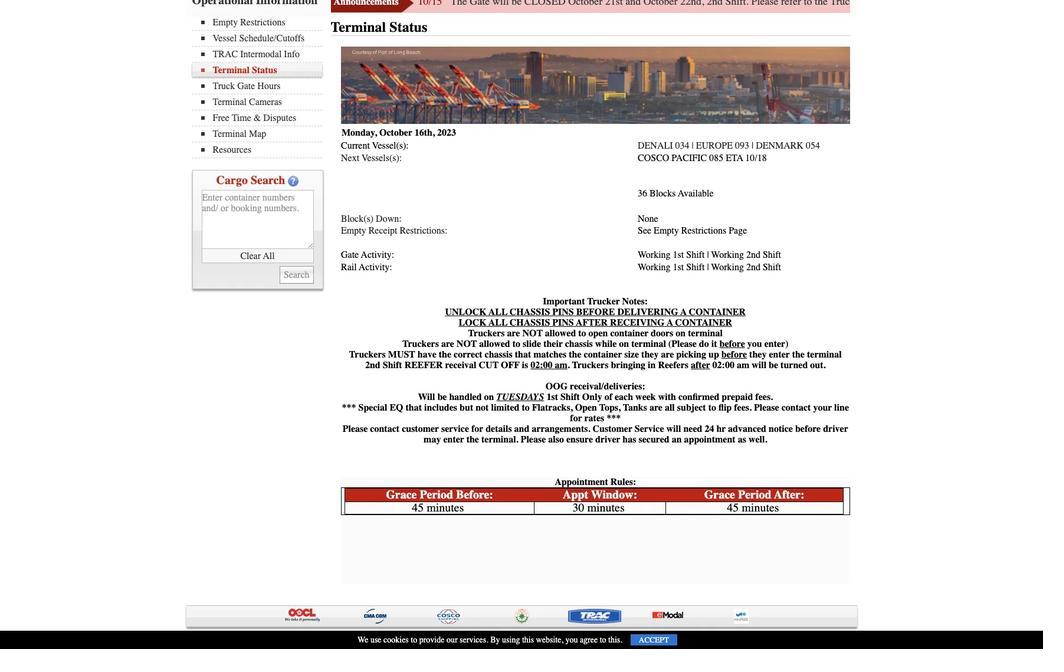 Task type: describe. For each thing, give the bounding box(es) containing it.
2 chassis from the top
[[510, 318, 550, 328]]

size
[[625, 349, 639, 360]]

0 horizontal spatial a
[[667, 318, 673, 328]]

1st inside the oog rec​eival/deliveries: will be handled on tuesdays 1st shift only of each week with confirmed prepaid fees. *** special eq that includes but not limited to flatracks, open tops, tanks are all subject to flip fees. please contact your line for rates *** please contact customer service for details and arrangements. customer service will need 24 hr advanced notice before driver may enter the terminal.  please also ensure driver has secured an appointment as well.
[[547, 392, 558, 403]]

notes:
[[623, 296, 648, 307]]

none
[[638, 213, 659, 224]]

0 horizontal spatial ***
[[342, 403, 356, 413]]

restrictions inside empty restrictions vessel schedule/cutoffs trac intermodal info terminal status truck gate hours terminal cameras free time & disputes terminal map resources
[[240, 17, 285, 28]]

must
[[388, 349, 416, 360]]

be inside the oog rec​eival/deliveries: will be handled on tuesdays 1st shift only of each week with confirmed prepaid fees. *** special eq that includes but not limited to flatracks, open tops, tanks are all subject to flip fees. please contact your line for rates *** please contact customer service for details and arrangements. customer service will need 24 hr advanced notice before driver may enter the terminal.  please also ensure driver has secured an appointment as well.
[[438, 392, 447, 403]]

em
[[341, 226, 354, 236]]

working 1st shift | working 2nd shift
[[638, 262, 782, 273]]

1 vertical spatial container
[[584, 349, 622, 360]]

monday,
[[342, 128, 377, 138]]

that inside "important trucker notes: unlock all chassis pins before delivering a container lock all chassis pins after receiving a container truckers are not allowed to open container doors on terminal truckers are not allowed to slide their chassis while on terminal (please do it before you enter) truckers must have the correct chassis that matches the container size they are picking up before they enter the terminal 2nd shift reefer receival cut off​ is 02:00 am . ​truckers bringing in reefers after 02:00 am will be turned out.​"
[[515, 349, 531, 360]]

terminal.
[[482, 434, 519, 445]]

0 horizontal spatial for
[[472, 424, 484, 434]]

n ext ve ss els(s):
[[341, 153, 402, 163]]

europe
[[696, 141, 733, 151]]

1 horizontal spatial truckers
[[403, 339, 439, 349]]

2 45 from the left
[[727, 501, 739, 515]]

| right 093
[[752, 141, 754, 151]]

0 horizontal spatial contact
[[370, 424, 400, 434]]

cameras
[[249, 97, 282, 107]]

service
[[635, 424, 664, 434]]

and
[[515, 424, 530, 434]]

after
[[691, 360, 711, 371]]

​grace for ​grace period before :
[[386, 488, 417, 502]]

advanced
[[729, 424, 767, 434]]

october
[[380, 128, 413, 138]]

​rail
[[341, 262, 357, 273]]

eta
[[726, 153, 744, 163]]

activity: for ​rail activity:
[[359, 262, 392, 273]]

tops,
[[600, 403, 621, 413]]

ve
[[362, 153, 372, 163]]

1 horizontal spatial driver
[[824, 424, 849, 434]]

using
[[502, 635, 520, 645]]

2 horizontal spatial on
[[676, 328, 686, 339]]

enter inside "important trucker notes: unlock all chassis pins before delivering a container lock all chassis pins after receiving a container truckers are not allowed to open container doors on terminal truckers are not allowed to slide their chassis while on terminal (please do it before you enter) truckers must have the correct chassis that matches the container size they are picking up before they enter the terminal 2nd shift reefer receival cut off​ is 02:00 am . ​truckers bringing in reefers after 02:00 am will be turned out.​"
[[769, 349, 790, 360]]

1 pins from the top
[[553, 307, 574, 318]]

3 minutes from the left
[[742, 501, 780, 515]]

appointment rules:
[[555, 477, 637, 488]]

limited
[[491, 403, 520, 413]]

1 vertical spatial gate
[[341, 250, 359, 261]]

window
[[591, 488, 634, 502]]

also
[[549, 434, 564, 445]]

2 all from the top
[[489, 318, 508, 328]]

appt window :
[[563, 488, 638, 502]]

1 horizontal spatial chassis
[[565, 339, 593, 349]]

reserved.
[[430, 633, 463, 643]]

flip
[[719, 403, 732, 413]]

working down the working 1st​​​ shift | working 2nd shift
[[712, 262, 744, 273]]

after
[[576, 318, 608, 328]]

1 am from the left
[[555, 360, 568, 371]]

have
[[418, 349, 437, 360]]

accept
[[639, 636, 669, 645]]

notice
[[769, 424, 793, 434]]

trucker
[[588, 296, 620, 307]]

em pty receipt restrictions:​
[[341, 226, 448, 236]]

1 vertical spatial all
[[394, 633, 405, 643]]

1 horizontal spatial 1st
[[673, 262, 684, 273]]

085
[[710, 153, 724, 163]]

​truckers
[[572, 360, 609, 371]]

do
[[699, 339, 709, 349]]

| right 034
[[692, 141, 694, 151]]

container up it at the bottom right
[[689, 307, 746, 318]]

lbct,
[[213, 633, 236, 643]]

this.
[[609, 635, 623, 645]]

are right in
[[661, 349, 674, 360]]

2nd for working 1st​​​ shift | working 2nd shift
[[747, 250, 761, 261]]

©
[[186, 633, 193, 643]]

status inside empty restrictions vessel schedule/cutoffs trac intermodal info terminal status truck gate hours terminal cameras free time & disputes terminal map resources
[[252, 65, 277, 76]]

gate inside empty restrictions vessel schedule/cutoffs trac intermodal info terminal status truck gate hours terminal cameras free time & disputes terminal map resources
[[237, 81, 255, 92]]

picking
[[677, 349, 707, 360]]

long
[[238, 633, 255, 643]]

restrictions:​
[[400, 226, 448, 236]]

working down see
[[638, 262, 671, 273]]

the right have at the bottom
[[439, 349, 452, 360]]

subject
[[678, 403, 706, 413]]

to right cookies in the bottom of the page
[[411, 635, 417, 645]]

trac
[[213, 49, 238, 60]]

rec​eival/deliveries:
[[570, 381, 646, 392]]

empty restrictions vessel schedule/cutoffs trac intermodal info terminal status truck gate hours terminal cameras free time & disputes terminal map resources
[[213, 17, 305, 155]]

​grace period before :
[[386, 488, 494, 502]]

your
[[814, 403, 833, 413]]

oog
[[546, 381, 568, 392]]

important
[[543, 296, 585, 307]]

30 minutes
[[573, 501, 625, 515]]

2 : from the left
[[634, 488, 638, 502]]

(lbct
[[346, 633, 370, 643]]

are right have at the bottom
[[442, 339, 454, 349]]

will inside "important trucker notes: unlock all chassis pins before delivering a container lock all chassis pins after receiving a container truckers are not allowed to open container doors on terminal truckers are not allowed to slide their chassis while on terminal (please do it before you enter) truckers must have the correct chassis that matches the container size they are picking up before they enter the terminal 2nd shift reefer receival cut off​ is 02:00 am . ​truckers bringing in reefers after 02:00 am will be turned out.​"
[[752, 360, 767, 371]]

page​
[[729, 226, 748, 236]]

1 they from the left
[[642, 349, 659, 360]]

our
[[447, 635, 458, 645]]

we
[[358, 635, 369, 645]]

0 vertical spatial 2023
[[437, 128, 456, 138]]

0 horizontal spatial not
[[457, 339, 477, 349]]

1 horizontal spatial status
[[390, 19, 428, 35]]

current
[[341, 141, 370, 151]]

in
[[648, 360, 656, 371]]

10/18
[[746, 153, 767, 163]]

resources link
[[201, 145, 322, 155]]

clear all
[[240, 251, 275, 261]]

before right it at the bottom right
[[720, 339, 745, 349]]

0 horizontal spatial you
[[566, 635, 578, 645]]

unlock
[[445, 307, 487, 318]]

confirmed
[[679, 392, 720, 403]]

working up working 1st shift | working 2nd shift
[[712, 250, 744, 261]]

that inside the oog rec​eival/deliveries: will be handled on tuesdays 1st shift only of each week with confirmed prepaid fees. *** special eq that includes but not limited to flatracks, open tops, tanks are all subject to flip fees. please contact your line for rates *** please contact customer service for details and arrangements. customer service will need 24 hr advanced notice before driver may enter the terminal.  please also ensure driver has secured an appointment as well.
[[406, 403, 422, 413]]

0 horizontal spatial please
[[343, 424, 368, 434]]

shift inside "important trucker notes: unlock all chassis pins before delivering a container lock all chassis pins after receiving a container truckers are not allowed to open container doors on terminal truckers are not allowed to slide their chassis while on terminal (please do it before you enter) truckers must have the correct chassis that matches the container size they are picking up before they enter the terminal 2nd shift reefer receival cut off​ is 02:00 am . ​truckers bringing in reefers after 02:00 am will be turned out.​"
[[383, 360, 402, 371]]

2 horizontal spatial please
[[754, 403, 780, 413]]

delivering
[[618, 307, 679, 318]]

be inside "important trucker notes: unlock all chassis pins before delivering a container lock all chassis pins after receiving a container truckers are not allowed to open container doors on terminal truckers are not allowed to slide their chassis while on terminal (please do it before you enter) truckers must have the correct chassis that matches the container size they are picking up before they enter the terminal 2nd shift reefer receival cut off​ is 02:00 am . ​truckers bringing in reefers after 02:00 am will be turned out.​"
[[769, 360, 779, 371]]

1 vertical spatial restrictions
[[682, 226, 727, 236]]

cookies
[[384, 635, 409, 645]]

before right up
[[722, 349, 747, 360]]

0 horizontal spatial terminal
[[632, 339, 666, 349]]

open
[[589, 328, 608, 339]]

correct
[[454, 349, 483, 360]]

1 chassis from the top
[[510, 307, 550, 318]]

1 horizontal spatial please
[[521, 434, 546, 445]]

1 45 minutes from the left
[[412, 501, 464, 515]]

2 minutes from the left
[[588, 501, 625, 515]]

| down the working 1st​​​ shift | working 2nd shift
[[707, 262, 709, 273]]

16th,
[[415, 128, 435, 138]]

llc.)
[[372, 633, 393, 643]]

2 am from the left
[[737, 360, 750, 371]]

up
[[709, 349, 720, 360]]

shift inside the oog rec​eival/deliveries: will be handled on tuesdays 1st shift only of each week with confirmed prepaid fees. *** special eq that includes but not limited to flatracks, open tops, tanks are all subject to flip fees. please contact your line for rates *** please contact customer service for details and arrangements. customer service will need 24 hr advanced notice before driver may enter the terminal.  please also ensure driver has secured an appointment as well.
[[561, 392, 580, 403]]

open
[[575, 403, 597, 413]]

an
[[672, 434, 682, 445]]

1 horizontal spatial a
[[681, 307, 687, 318]]

receival
[[445, 360, 477, 371]]

terminal map link
[[201, 129, 322, 139]]

0 horizontal spatial allowed
[[479, 339, 510, 349]]

​grace for ​grace period after:
[[705, 488, 736, 502]]

0 vertical spatial container
[[611, 328, 649, 339]]

period for before
[[420, 488, 453, 502]]

terminal status
[[331, 19, 428, 35]]

handled
[[449, 392, 482, 403]]

rights
[[407, 633, 428, 643]]

it
[[712, 339, 718, 349]]

2nd for working 1st shift | working 2nd shift
[[747, 262, 761, 273]]

while
[[596, 339, 617, 349]]

to right limited
[[522, 403, 530, 413]]

on inside the oog rec​eival/deliveries: will be handled on tuesdays 1st shift only of each week with confirmed prepaid fees. *** special eq that includes but not limited to flatracks, open tops, tanks are all subject to flip fees. please contact your line for rates *** please contact customer service for details and arrangements. customer service will need 24 hr advanced notice before driver may enter the terminal.  please also ensure driver has secured an appointment as well.
[[484, 392, 494, 403]]

working left 1st​​​
[[638, 250, 671, 261]]

| up working 1st shift | working 2nd shift
[[707, 250, 709, 261]]

not
[[476, 403, 489, 413]]

1 horizontal spatial ***
[[607, 413, 621, 424]]

ss
[[372, 153, 379, 163]]

.
[[568, 360, 570, 371]]



Task type: locate. For each thing, give the bounding box(es) containing it.
before
[[577, 307, 615, 318]]

:
[[490, 488, 494, 502], [634, 488, 638, 502]]

lock
[[459, 318, 487, 328]]

0 horizontal spatial be
[[438, 392, 447, 403]]

hr
[[717, 424, 726, 434]]

you inside "important trucker notes: unlock all chassis pins before delivering a container lock all chassis pins after receiving a container truckers are not allowed to open container doors on terminal truckers are not allowed to slide their chassis while on terminal (please do it before you enter) truckers must have the correct chassis that matches the container size they are picking up before they enter the terminal 2nd shift reefer receival cut off​ is 02:00 am . ​truckers bringing in reefers after 02:00 am will be turned out.​"
[[748, 339, 762, 349]]

the left terminal.
[[467, 434, 479, 445]]

they right size
[[642, 349, 659, 360]]

terminal
[[331, 19, 386, 35], [213, 65, 250, 76], [213, 97, 247, 107], [213, 129, 247, 139], [315, 633, 344, 643]]

1 vertical spatial enter
[[444, 434, 464, 445]]

None submit
[[280, 266, 314, 284]]

that left matches
[[515, 349, 531, 360]]

0 vertical spatial empty
[[213, 17, 238, 28]]

1 horizontal spatial gate
[[341, 250, 359, 261]]

for left rates
[[570, 413, 582, 424]]

cosco
[[638, 153, 670, 163]]

container up size
[[611, 328, 649, 339]]

clear all button
[[202, 249, 314, 263]]

1 vertical spatial 1st
[[547, 392, 558, 403]]

restrictions up vessel schedule/cutoffs link
[[240, 17, 285, 28]]

are left slide
[[507, 328, 520, 339]]

1 vertical spatial activity:
[[359, 262, 392, 273]]

truckers up reefer
[[403, 339, 439, 349]]

pty
[[354, 226, 366, 236]]

cosco pacific 085 eta 10/18
[[638, 153, 767, 163]]

enter
[[769, 349, 790, 360], [444, 434, 464, 445]]

1 vertical spatial empty
[[654, 226, 679, 236]]

0 horizontal spatial :
[[490, 488, 494, 502]]

36 blocks available
[[638, 188, 714, 199]]

0 horizontal spatial period
[[420, 488, 453, 502]]

2 horizontal spatial minutes
[[742, 501, 780, 515]]

terminal
[[688, 328, 723, 339], [632, 339, 666, 349], [808, 349, 842, 360]]

their
[[544, 339, 563, 349]]

arrangements.
[[532, 424, 591, 434]]

see empty restrictions page​
[[638, 226, 748, 236]]

1 vertical spatial that
[[406, 403, 422, 413]]

45 left after:
[[727, 501, 739, 515]]

© 2023 lbct, long beach container terminal (lbct llc.) all rights reserved.
[[186, 633, 463, 643]]

0 horizontal spatial that
[[406, 403, 422, 413]]

period
[[420, 488, 453, 502], [738, 488, 772, 502]]

appointment
[[684, 434, 736, 445]]

period left the before
[[420, 488, 453, 502]]

am right up
[[737, 360, 750, 371]]

1 horizontal spatial ​grace
[[705, 488, 736, 502]]

1 horizontal spatial empty
[[654, 226, 679, 236]]

before down your
[[796, 424, 821, 434]]

activity:
[[361, 250, 394, 261], [359, 262, 392, 273]]

allowed up cut
[[479, 339, 510, 349]]

truckers up correct
[[468, 328, 505, 339]]

before inside the oog rec​eival/deliveries: will be handled on tuesdays 1st shift only of each week with confirmed prepaid fees. *** special eq that includes but not limited to flatracks, open tops, tanks are all subject to flip fees. please contact your line for rates *** please contact customer service for details and arrangements. customer service will need 24 hr advanced notice before driver may enter the terminal.  please also ensure driver has secured an appointment as well.
[[796, 424, 821, 434]]

enter left out.​
[[769, 349, 790, 360]]

appointment
[[555, 477, 609, 488]]

1 period from the left
[[420, 488, 453, 502]]

only
[[583, 392, 603, 403]]

all inside clear all button
[[263, 251, 275, 261]]

chassis
[[510, 307, 550, 318], [510, 318, 550, 328]]

1 horizontal spatial period
[[738, 488, 772, 502]]

1 vertical spatial you
[[566, 635, 578, 645]]

are inside the oog rec​eival/deliveries: will be handled on tuesdays 1st shift only of each week with confirmed prepaid fees. *** special eq that includes but not limited to flatracks, open tops, tanks are all subject to flip fees. please contact your line for rates *** please contact customer service for details and arrangements. customer service will need 24 hr advanced notice before driver may enter the terminal.  please also ensure driver has secured an appointment as well.
[[650, 403, 663, 413]]

24
[[705, 424, 715, 434]]

​grace period after:
[[705, 488, 805, 502]]

pins down "important"
[[553, 318, 574, 328]]

free
[[213, 113, 230, 123]]

all
[[665, 403, 675, 413]]

all right clear
[[263, 251, 275, 261]]

driver left the "has"
[[596, 434, 621, 445]]

are
[[507, 328, 520, 339], [442, 339, 454, 349], [661, 349, 674, 360], [650, 403, 663, 413]]

activity: up ​rail activity:
[[361, 250, 394, 261]]

1 horizontal spatial am
[[737, 360, 750, 371]]

use
[[371, 635, 382, 645]]

0 horizontal spatial enter
[[444, 434, 464, 445]]

menu bar containing empty restrictions
[[192, 16, 328, 158]]

0 vertical spatial enter
[[769, 349, 790, 360]]

ext
[[348, 153, 360, 163]]

0 vertical spatial contact
[[782, 403, 811, 413]]

0 horizontal spatial empty
[[213, 17, 238, 28]]

vessel
[[213, 33, 237, 44]]

1 horizontal spatial they
[[750, 349, 767, 360]]

1 horizontal spatial enter
[[769, 349, 790, 360]]

0 horizontal spatial status
[[252, 65, 277, 76]]

1 horizontal spatial contact
[[782, 403, 811, 413]]

0 horizontal spatial am
[[555, 360, 568, 371]]

1 horizontal spatial for
[[570, 413, 582, 424]]

2023 right 16th,
[[437, 128, 456, 138]]

0 horizontal spatial on
[[484, 392, 494, 403]]

fees. right flip
[[734, 403, 752, 413]]

1 horizontal spatial be
[[769, 360, 779, 371]]

2nd inside "important trucker notes: unlock all chassis pins before delivering a container lock all chassis pins after receiving a container truckers are not allowed to open container doors on terminal truckers are not allowed to slide their chassis while on terminal (please do it before you enter) truckers must have the correct chassis that matches the container size they are picking up before they enter the terminal 2nd shift reefer receival cut off​ is 02:00 am . ​truckers bringing in reefers after 02:00 am will be turned out.​"
[[365, 360, 381, 371]]

customer
[[593, 424, 633, 434]]

terminal up up
[[688, 328, 723, 339]]

will
[[752, 360, 767, 371], [667, 424, 681, 434]]

resources
[[213, 145, 252, 155]]

chassis up .
[[565, 339, 593, 349]]

02:00 right after
[[713, 360, 735, 371]]

down:
[[376, 213, 402, 224]]

1 horizontal spatial 02:00
[[713, 360, 735, 371]]

1 horizontal spatial not
[[523, 328, 543, 339]]

2023 right "©" at the left bottom of the page
[[195, 633, 211, 643]]

activity: down gate activity:
[[359, 262, 392, 273]]

to left open
[[579, 328, 587, 339]]

fees. right prepaid
[[756, 392, 773, 403]]

for left details
[[472, 424, 484, 434]]

0 vertical spatial 2nd
[[747, 250, 761, 261]]

doors
[[651, 328, 674, 339]]

off​
[[501, 360, 520, 371]]

block(s) down:
[[341, 213, 402, 224]]

2nd
[[747, 250, 761, 261], [747, 262, 761, 273], [365, 360, 381, 371]]

0 horizontal spatial 1st
[[547, 392, 558, 403]]

menu bar
[[192, 16, 328, 158]]

0 horizontal spatial all
[[263, 251, 275, 261]]

container down open
[[584, 349, 622, 360]]

to left slide
[[513, 339, 521, 349]]

website,
[[536, 635, 564, 645]]

is
[[522, 360, 528, 371]]

am up oog
[[555, 360, 568, 371]]

please down the special on the left
[[343, 424, 368, 434]]

1 ​grace from the left
[[386, 488, 417, 502]]

gate up terminal cameras link
[[237, 81, 255, 92]]

before
[[720, 339, 745, 349], [722, 349, 747, 360], [796, 424, 821, 434]]

you
[[748, 339, 762, 349], [566, 635, 578, 645]]

be right will
[[438, 392, 447, 403]]

0 vertical spatial activity:
[[361, 250, 394, 261]]

empty inside empty restrictions vessel schedule/cutoffs trac intermodal info terminal status truck gate hours terminal cameras free time & disputes terminal map resources
[[213, 17, 238, 28]]

slide
[[523, 339, 541, 349]]

0 horizontal spatial gate
[[237, 81, 255, 92]]

turned
[[781, 360, 808, 371]]

includes
[[424, 403, 458, 413]]

1 horizontal spatial will
[[752, 360, 767, 371]]

container up do
[[676, 318, 733, 328]]

1 horizontal spatial 45 minutes
[[727, 501, 780, 515]]

period left after:
[[738, 488, 772, 502]]

terminal cameras link
[[201, 97, 322, 107]]

agree
[[580, 635, 598, 645]]

gate up ​rail
[[341, 250, 359, 261]]

: down rules:
[[634, 488, 638, 502]]

to left this.
[[600, 635, 607, 645]]

terminal right enter) at the bottom right
[[808, 349, 842, 360]]

on right while
[[619, 339, 629, 349]]

45 minutes
[[412, 501, 464, 515], [727, 501, 780, 515]]

0 horizontal spatial they
[[642, 349, 659, 360]]

intermodal
[[240, 49, 282, 60]]

1 all from the top
[[489, 307, 508, 318]]

empty right see
[[654, 226, 679, 236]]

n
[[341, 153, 348, 163]]

to left flip
[[709, 403, 717, 413]]

contact up notice
[[782, 403, 811, 413]]

1 horizontal spatial minutes
[[588, 501, 625, 515]]

1 : from the left
[[490, 488, 494, 502]]

1 horizontal spatial on
[[619, 339, 629, 349]]

1 vertical spatial 2023
[[195, 633, 211, 643]]

will down enter) at the bottom right
[[752, 360, 767, 371]]

that right eq
[[406, 403, 422, 413]]

the left out.​
[[793, 349, 805, 360]]

will left need
[[667, 424, 681, 434]]

gate activity:
[[341, 250, 394, 261]]

all right 'llc.)'
[[394, 633, 405, 643]]

accept button
[[631, 635, 678, 646]]

1 vertical spatial contact
[[370, 424, 400, 434]]

not down lock
[[457, 339, 477, 349]]

45
[[412, 501, 424, 515], [727, 501, 739, 515]]

1 vertical spatial 2nd
[[747, 262, 761, 273]]

2 vertical spatial 2nd
[[365, 360, 381, 371]]

02:00 right 'is'
[[531, 360, 553, 371]]

0 vertical spatial status
[[390, 19, 428, 35]]

1 horizontal spatial that
[[515, 349, 531, 360]]

on
[[676, 328, 686, 339], [619, 339, 629, 349], [484, 392, 494, 403]]

2 they from the left
[[750, 349, 767, 360]]

working 1st​​​ shift | working 2nd shift
[[638, 250, 782, 261]]

2 ​grace from the left
[[705, 488, 736, 502]]

1 horizontal spatial :
[[634, 488, 638, 502]]

0 horizontal spatial fees.
[[734, 403, 752, 413]]

the right 'their'
[[569, 349, 582, 360]]

Enter container numbers and/ or booking numbers.  text field
[[202, 190, 314, 249]]

the inside the oog rec​eival/deliveries: will be handled on tuesdays 1st shift only of each week with confirmed prepaid fees. *** special eq that includes but not limited to flatracks, open tops, tanks are all subject to flip fees. please contact your line for rates *** please contact customer service for details and arrangements. customer service will need 24 hr advanced notice before driver may enter the terminal.  please also ensure driver has secured an appointment as well.
[[467, 434, 479, 445]]

empty up vessel
[[213, 17, 238, 28]]

0 vertical spatial all
[[263, 251, 275, 261]]

before
[[456, 488, 490, 502]]

0 vertical spatial gate
[[237, 81, 255, 92]]

please left also
[[521, 434, 546, 445]]

be left turned
[[769, 360, 779, 371]]

chassis left 'is'
[[485, 349, 513, 360]]

1 vertical spatial will
[[667, 424, 681, 434]]

1 horizontal spatial terminal
[[688, 328, 723, 339]]

2 horizontal spatial terminal
[[808, 349, 842, 360]]

1 horizontal spatial 45
[[727, 501, 739, 515]]

1 horizontal spatial 2023
[[437, 128, 456, 138]]

0 horizontal spatial minutes
[[427, 501, 464, 515]]

0 vertical spatial 1st
[[673, 262, 684, 273]]

0 horizontal spatial driver
[[596, 434, 621, 445]]

but
[[460, 403, 474, 413]]

you left agree
[[566, 635, 578, 645]]

truck
[[213, 81, 235, 92]]

allowed up matches
[[545, 328, 576, 339]]

cargo search
[[216, 174, 285, 187]]

week
[[636, 392, 656, 403]]

driver down line
[[824, 424, 849, 434]]

1 horizontal spatial fees.
[[756, 392, 773, 403]]

enter)
[[765, 339, 789, 349]]

0 horizontal spatial will
[[667, 424, 681, 434]]

1 horizontal spatial allowed
[[545, 328, 576, 339]]

0 horizontal spatial ​grace
[[386, 488, 417, 502]]

0 horizontal spatial restrictions
[[240, 17, 285, 28]]

enter right may
[[444, 434, 464, 445]]

0 horizontal spatial 2023
[[195, 633, 211, 643]]

: down terminal.
[[490, 488, 494, 502]]

1 45 from the left
[[412, 501, 424, 515]]

bringing
[[611, 360, 646, 371]]

45 left the before
[[412, 501, 424, 515]]

important trucker notes: unlock all chassis pins before delivering a container lock all chassis pins after receiving a container truckers are not allowed to open container doors on terminal truckers are not allowed to slide their chassis while on terminal (please do it before you enter) truckers must have the correct chassis that matches the container size they are picking up before they enter the terminal 2nd shift reefer receival cut off​ is 02:00 am . ​truckers bringing in reefers after 02:00 am will be turned out.​
[[349, 296, 842, 371]]

monday, october 16th, 2023
[[342, 128, 456, 138]]

container
[[280, 633, 313, 643]]

0 horizontal spatial chassis
[[485, 349, 513, 360]]

0 horizontal spatial 02:00
[[531, 360, 553, 371]]

not left 'their'
[[523, 328, 543, 339]]

pins left after
[[553, 307, 574, 318]]

time
[[232, 113, 251, 123]]

will inside the oog rec​eival/deliveries: will be handled on tuesdays 1st shift only of each week with confirmed prepaid fees. *** special eq that includes but not limited to flatracks, open tops, tanks are all subject to flip fees. please contact your line for rates *** please contact customer service for details and arrangements. customer service will need 24 hr advanced notice before driver may enter the terminal.  please also ensure driver has secured an appointment as well.
[[667, 424, 681, 434]]

1 vertical spatial be
[[438, 392, 447, 403]]

1st down 1st​​​
[[673, 262, 684, 273]]

contact
[[782, 403, 811, 413], [370, 424, 400, 434]]

2 02:00 from the left
[[713, 360, 735, 371]]

0 vertical spatial will
[[752, 360, 767, 371]]

with
[[659, 392, 676, 403]]

well.
[[749, 434, 768, 445]]

allowed
[[545, 328, 576, 339], [479, 339, 510, 349]]

1 horizontal spatial restrictions
[[682, 226, 727, 236]]

0 vertical spatial that
[[515, 349, 531, 360]]

0 horizontal spatial truckers
[[349, 349, 386, 360]]

0 horizontal spatial 45
[[412, 501, 424, 515]]

you left enter) at the bottom right
[[748, 339, 762, 349]]

*** right rates
[[607, 413, 621, 424]]

on right doors
[[676, 328, 686, 339]]

are left all
[[650, 403, 663, 413]]

0 vertical spatial be
[[769, 360, 779, 371]]

1st right tuesdays
[[547, 392, 558, 403]]

they left turned
[[750, 349, 767, 360]]

enter inside the oog rec​eival/deliveries: will be handled on tuesdays 1st shift only of each week with confirmed prepaid fees. *** special eq that includes but not limited to flatracks, open tops, tanks are all subject to flip fees. please contact your line for rates *** please contact customer service for details and arrangements. customer service will need 24 hr advanced notice before driver may enter the terminal.  please also ensure driver has secured an appointment as well.
[[444, 434, 464, 445]]

customer
[[402, 424, 439, 434]]

please up notice
[[754, 403, 780, 413]]

2 horizontal spatial truckers
[[468, 328, 505, 339]]

period for after:
[[738, 488, 772, 502]]

contact down eq
[[370, 424, 400, 434]]

2 period from the left
[[738, 488, 772, 502]]

shift
[[687, 250, 705, 261], [763, 250, 782, 261], [687, 262, 705, 273], [763, 262, 782, 273], [383, 360, 402, 371], [561, 392, 580, 403]]

activity: for gate activity:
[[361, 250, 394, 261]]

on right handled
[[484, 392, 494, 403]]

restrictions up the working 1st​​​ shift | working 2nd shift
[[682, 226, 727, 236]]

be
[[769, 360, 779, 371], [438, 392, 447, 403]]

2 45 minutes from the left
[[727, 501, 780, 515]]

36
[[638, 188, 648, 199]]

1 minutes from the left
[[427, 501, 464, 515]]

*** left the special on the left
[[342, 403, 356, 413]]

0 vertical spatial you
[[748, 339, 762, 349]]

1 02:00 from the left
[[531, 360, 553, 371]]

1 horizontal spatial you
[[748, 339, 762, 349]]

1 vertical spatial status
[[252, 65, 277, 76]]

container
[[689, 307, 746, 318], [676, 318, 733, 328]]

cut
[[479, 360, 499, 371]]

terminal up in
[[632, 339, 666, 349]]

2 pins from the top
[[553, 318, 574, 328]]

details
[[486, 424, 512, 434]]

denmark
[[756, 141, 804, 151]]

truckers left must at the left of page
[[349, 349, 386, 360]]

reefer
[[405, 360, 443, 371]]

disputes
[[263, 113, 297, 123]]

0 horizontal spatial 45 minutes
[[412, 501, 464, 515]]



Task type: vqa. For each thing, say whether or not it's contained in the screenshot.
***
yes



